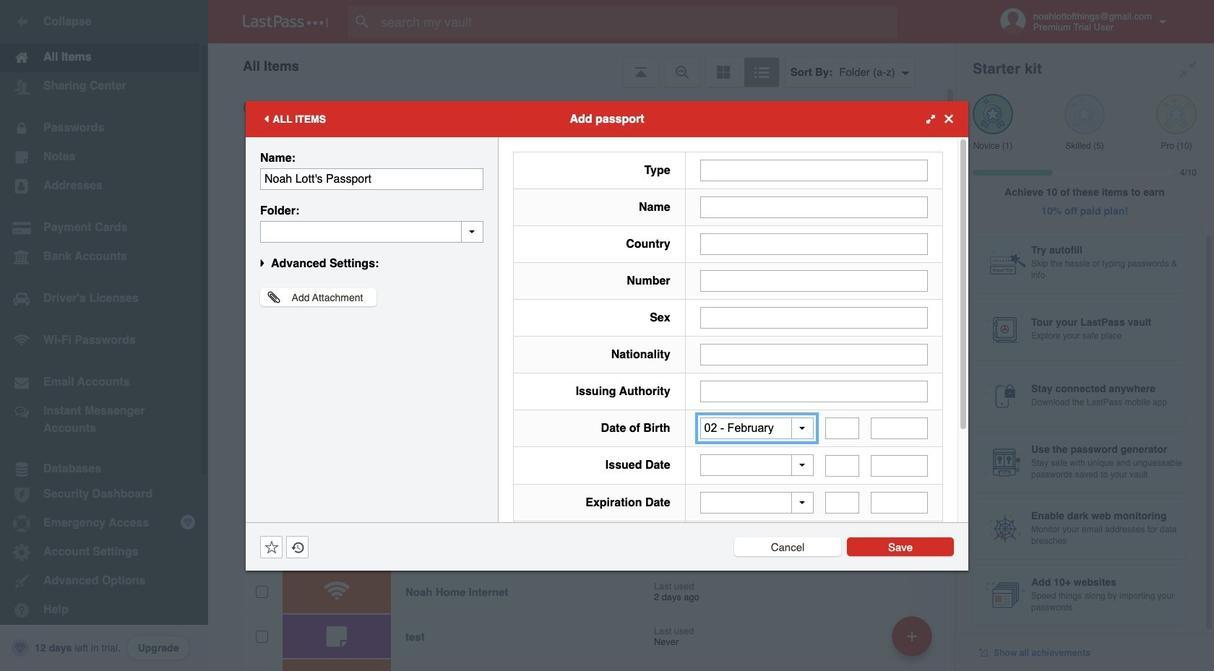 Task type: locate. For each thing, give the bounding box(es) containing it.
dialog
[[246, 101, 968, 627]]

new item image
[[907, 631, 917, 641]]

None text field
[[700, 159, 928, 181], [260, 168, 483, 190], [260, 221, 483, 242], [700, 270, 928, 292], [700, 344, 928, 365], [871, 418, 928, 439], [871, 455, 928, 477], [825, 492, 859, 514], [700, 159, 928, 181], [260, 168, 483, 190], [260, 221, 483, 242], [700, 270, 928, 292], [700, 344, 928, 365], [871, 418, 928, 439], [871, 455, 928, 477], [825, 492, 859, 514]]

search my vault text field
[[348, 6, 926, 38]]

lastpass image
[[243, 15, 328, 28]]

None text field
[[700, 196, 928, 218], [700, 233, 928, 255], [700, 307, 928, 328], [700, 380, 928, 402], [825, 418, 859, 439], [825, 455, 859, 477], [871, 492, 928, 514], [700, 196, 928, 218], [700, 233, 928, 255], [700, 307, 928, 328], [700, 380, 928, 402], [825, 418, 859, 439], [825, 455, 859, 477], [871, 492, 928, 514]]

Search search field
[[348, 6, 926, 38]]



Task type: describe. For each thing, give the bounding box(es) containing it.
main navigation navigation
[[0, 0, 208, 671]]

vault options navigation
[[208, 43, 955, 87]]

new item navigation
[[887, 612, 941, 671]]



